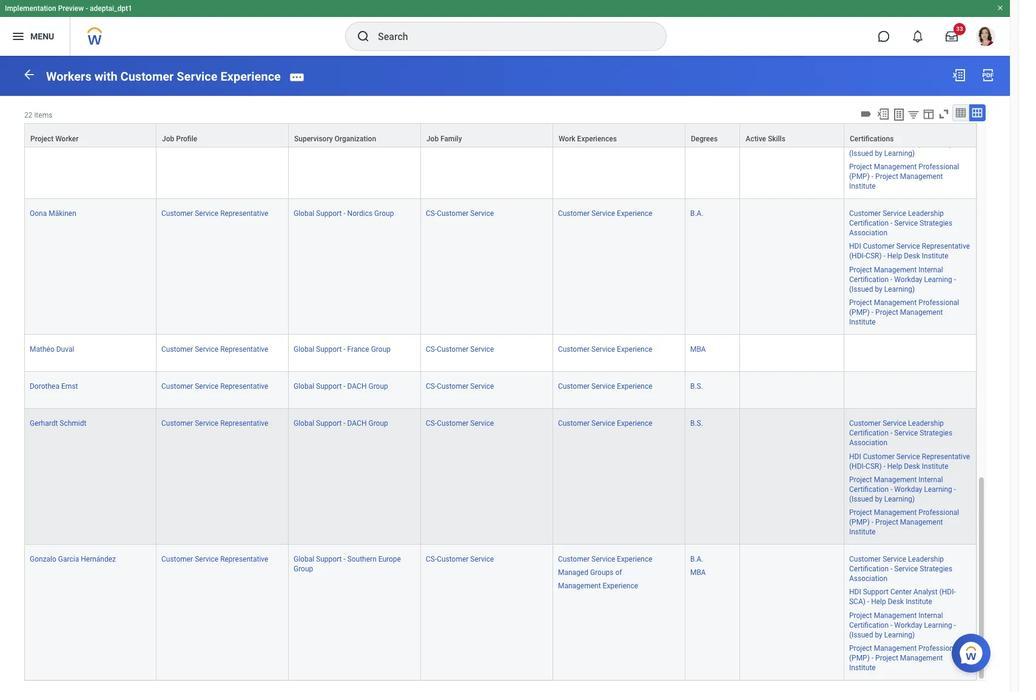 Task type: vqa. For each thing, say whether or not it's contained in the screenshot.
Configure and view chart data image for Recruiting Source Effectiveness
no



Task type: describe. For each thing, give the bounding box(es) containing it.
3 strategies from the top
[[920, 565, 953, 574]]

22
[[24, 111, 32, 119]]

2 dach from the top
[[348, 420, 367, 428]]

1 project management internal certification - workday learning - (issued by learning) from the top
[[850, 130, 957, 158]]

5 customer service representative link from the top
[[161, 553, 269, 564]]

b.s. link for gerhardt schmidt
[[691, 417, 703, 428]]

managed groups of link
[[558, 566, 622, 577]]

Search Workday  search field
[[378, 23, 641, 50]]

support for mathéo duval
[[316, 345, 342, 354]]

group inside global support - southern europe group
[[294, 565, 313, 574]]

customer service experience link for global support - france group
[[558, 343, 653, 354]]

4 customer service experience from the top
[[558, 420, 653, 428]]

customer service experience link for global support - dach group
[[558, 380, 653, 391]]

center
[[891, 588, 912, 597]]

degrees
[[691, 135, 718, 143]]

skills
[[768, 135, 786, 143]]

3 customer service leadership certification - service strategies association link from the top
[[850, 553, 953, 583]]

project management professional (pmp) - project management institute link for gerhardt schmidt
[[850, 506, 960, 537]]

job family
[[427, 135, 462, 143]]

project worker button
[[25, 124, 156, 147]]

garcía
[[58, 555, 79, 564]]

search image
[[356, 29, 371, 44]]

of
[[616, 569, 622, 577]]

row containing mathéo duval
[[24, 335, 977, 372]]

support for dorothea ernst
[[316, 382, 342, 391]]

active skills button
[[741, 124, 844, 147]]

cs-customer service link for global support - nordics group
[[426, 207, 494, 218]]

1 b.a. from the top
[[691, 209, 704, 218]]

dorothea
[[30, 382, 59, 391]]

group for mäkinen
[[374, 209, 394, 218]]

1 dach from the top
[[348, 382, 367, 391]]

global support - nordics group link
[[294, 207, 394, 218]]

4 certification from the top
[[850, 429, 889, 438]]

1 project management internal certification - workday learning - (issued by learning) link from the top
[[850, 127, 957, 158]]

project management internal certification - workday learning - (issued by learning) for gerhardt schmidt
[[850, 476, 957, 504]]

mäkinen
[[49, 209, 76, 218]]

dorothea ernst
[[30, 382, 78, 391]]

items
[[34, 111, 52, 119]]

customer service experience for global support - france group
[[558, 345, 653, 354]]

- inside menu banner
[[86, 4, 88, 13]]

1 project management professional (pmp) - project management institute link from the top
[[850, 160, 960, 191]]

workday for gonzalo garcía hernández
[[895, 621, 923, 630]]

supervisory
[[294, 135, 333, 143]]

1 project management professional (pmp) - project management institute from the top
[[850, 163, 960, 191]]

notifications large image
[[912, 30, 924, 42]]

1 learning) from the top
[[885, 149, 915, 158]]

items selected list for row containing gonzalo garcía hernández
[[850, 553, 972, 673]]

global support - france group
[[294, 345, 391, 354]]

4 customer service representative from the top
[[161, 420, 269, 428]]

work experiences
[[559, 135, 617, 143]]

1 by from the top
[[875, 149, 883, 158]]

mathéo duval link
[[30, 343, 74, 354]]

leadership for b.a.
[[909, 209, 944, 218]]

mathéo duval
[[30, 345, 74, 354]]

customer service representative for global support - france group
[[161, 345, 269, 354]]

learning) for gonzalo garcía hernández
[[885, 631, 915, 639]]

menu
[[30, 31, 54, 41]]

duval
[[56, 345, 74, 354]]

mba for 1st mba link from the top
[[691, 345, 706, 354]]

tag image
[[860, 107, 873, 121]]

job for job family
[[427, 135, 439, 143]]

1 mba link from the top
[[691, 343, 706, 354]]

hdi support center analyst (hdi- sca) - help desk institute link
[[850, 586, 956, 607]]

learning for gerhardt schmidt
[[925, 485, 953, 494]]

1 workday from the top
[[895, 139, 923, 148]]

by for gerhardt schmidt
[[875, 495, 883, 504]]

job family button
[[421, 124, 553, 147]]

(pmp) for gonzalo garcía hernández
[[850, 654, 870, 663]]

items selected list for row containing gerhardt schmidt
[[850, 417, 972, 537]]

4 cs-customer service from the top
[[426, 420, 494, 428]]

4 customer service representative link from the top
[[161, 417, 269, 428]]

gonzalo
[[30, 555, 56, 564]]

previous page image
[[22, 67, 36, 82]]

analyst
[[914, 588, 938, 597]]

1 hdi customer service representative (hdi-csr) - help desk institute link from the top
[[850, 104, 970, 125]]

work
[[559, 135, 576, 143]]

(issued for gerhardt schmidt
[[850, 495, 874, 504]]

project management internal certification - workday learning - (issued by learning) link for oona mäkinen
[[850, 263, 957, 294]]

institute inside hdi support center analyst (hdi- sca) - help desk institute
[[906, 598, 933, 607]]

(hdi- for gonzalo garcía hernández
[[940, 588, 956, 597]]

help for gerhardt schmidt
[[888, 462, 903, 471]]

3 association from the top
[[850, 575, 888, 583]]

1 global support - dach group link from the top
[[294, 380, 388, 391]]

2 global support - dach group link from the top
[[294, 417, 388, 428]]

cs- for global support - france group
[[426, 345, 437, 354]]

by for gonzalo garcía hernández
[[875, 631, 883, 639]]

project management internal certification - workday learning - (issued by learning) for oona mäkinen
[[850, 266, 957, 294]]

learning) for oona mäkinen
[[885, 285, 915, 294]]

implementation
[[5, 4, 56, 13]]

hernández
[[81, 555, 116, 564]]

workers with customer service experience link
[[46, 69, 281, 84]]

global support - france group link
[[294, 343, 391, 354]]

customer service representative link for global support - dach group
[[161, 380, 269, 391]]

project management professional (pmp) - project management institute link for gonzalo garcía hernández
[[850, 642, 960, 672]]

(issued for gonzalo garcía hernández
[[850, 631, 874, 639]]

select to filter grid data image
[[907, 108, 921, 121]]

nordics
[[348, 209, 373, 218]]

dorothea ernst link
[[30, 380, 78, 391]]

sca)
[[850, 598, 866, 607]]

learning) for gerhardt schmidt
[[885, 495, 915, 504]]

supervisory organization button
[[289, 124, 421, 147]]

menu banner
[[0, 0, 1010, 56]]

toolbar inside workers with customer service experience main content
[[858, 104, 986, 123]]

customer service experience for global support - dach group
[[558, 382, 653, 391]]

4 global from the top
[[294, 420, 314, 428]]

export to worksheets image
[[892, 107, 907, 122]]

22 items
[[24, 111, 52, 119]]

4 cs- from the top
[[426, 420, 437, 428]]

close environment banner image
[[997, 4, 1004, 12]]

cs-customer service for global support - dach group
[[426, 382, 494, 391]]

managed groups of
[[558, 569, 622, 577]]

schmidt
[[60, 420, 86, 428]]

mba for first mba link from the bottom
[[691, 569, 706, 577]]

export to excel image
[[952, 68, 967, 83]]

row containing oona mäkinen
[[24, 199, 977, 335]]

33
[[957, 25, 964, 32]]

workday for gerhardt schmidt
[[895, 485, 923, 494]]

customer service representative link for global support - nordics group
[[161, 207, 269, 218]]

supervisory organization
[[294, 135, 376, 143]]

with
[[94, 69, 118, 84]]

gonzalo garcía hernández link
[[30, 553, 116, 564]]

2 global support - dach group from the top
[[294, 420, 388, 428]]

(pmp) for gerhardt schmidt
[[850, 518, 870, 527]]

project worker
[[30, 135, 79, 143]]

items selected list for row containing oona mäkinen
[[850, 207, 972, 327]]

customer service experience link for global support - nordics group
[[558, 207, 653, 218]]

help for oona mäkinen
[[888, 252, 903, 261]]

job profile button
[[157, 124, 288, 147]]

fullscreen image
[[938, 107, 951, 121]]

5 customer service representative from the top
[[161, 555, 269, 564]]

1 (issued from the top
[[850, 149, 874, 158]]

workers
[[46, 69, 91, 84]]

global for oona mäkinen
[[294, 209, 314, 218]]

project management internal certification - workday learning - (issued by learning) for gonzalo garcía hernández
[[850, 611, 957, 639]]

2 b.a. link from the top
[[691, 553, 704, 564]]

1 b.a. link from the top
[[691, 207, 704, 218]]

export to excel image
[[877, 107, 890, 121]]

7 certification from the top
[[850, 621, 889, 630]]

professional for oona mäkinen
[[919, 298, 960, 307]]

3 leadership from the top
[[909, 555, 944, 564]]

cs-customer service for global support - nordics group
[[426, 209, 494, 218]]

help for gonzalo garcía hernández
[[872, 598, 887, 607]]

project management professional (pmp) - project management institute link for oona mäkinen
[[850, 296, 960, 326]]

- inside hdi support center analyst (hdi- sca) - help desk institute
[[868, 598, 870, 607]]

oona
[[30, 209, 47, 218]]

implementation preview -   adeptai_dpt1
[[5, 4, 132, 13]]

global support - nordics group
[[294, 209, 394, 218]]

1 hdi from the top
[[850, 107, 862, 115]]

4 customer service experience link from the top
[[558, 417, 653, 428]]

gerhardt schmidt link
[[30, 417, 86, 428]]

leadership for b.s.
[[909, 420, 944, 428]]

gonzalo garcía hernández
[[30, 555, 116, 564]]



Task type: locate. For each thing, give the bounding box(es) containing it.
csr)
[[866, 116, 882, 125], [866, 252, 882, 261], [866, 462, 882, 471]]

customer service representative for global support - dach group
[[161, 382, 269, 391]]

2 customer service representative link from the top
[[161, 343, 269, 354]]

professional for gonzalo garcía hernández
[[919, 644, 960, 653]]

2 job from the left
[[427, 135, 439, 143]]

adeptai_dpt1
[[90, 4, 132, 13]]

1 internal from the top
[[919, 130, 944, 138]]

customer service leadership certification - service strategies association link for b.a.
[[850, 207, 953, 237]]

project management professional (pmp) - project management institute for gerhardt schmidt
[[850, 509, 960, 537]]

cs- for global support - dach group
[[426, 382, 437, 391]]

cs-customer service link for global support - southern europe group
[[426, 553, 494, 564]]

customer service leadership certification - service strategies association link
[[850, 207, 953, 237], [850, 417, 953, 448], [850, 553, 953, 583]]

experiences
[[578, 135, 617, 143]]

global support - southern europe group
[[294, 555, 401, 574]]

2 vertical spatial csr)
[[866, 462, 882, 471]]

2 vertical spatial hdi customer service representative (hdi-csr) - help desk institute
[[850, 452, 970, 471]]

1 csr) from the top
[[866, 116, 882, 125]]

organization
[[335, 135, 376, 143]]

worker
[[55, 135, 79, 143]]

2 hdi customer service representative (hdi-csr) - help desk institute link from the top
[[850, 240, 970, 261]]

0 vertical spatial csr)
[[866, 116, 882, 125]]

4 workday from the top
[[895, 621, 923, 630]]

2 hdi customer service representative (hdi-csr) - help desk institute from the top
[[850, 242, 970, 261]]

profile logan mcneil image
[[976, 27, 996, 49]]

2 workday from the top
[[895, 275, 923, 284]]

project management internal certification - workday learning - (issued by learning)
[[850, 130, 957, 158], [850, 266, 957, 294], [850, 476, 957, 504], [850, 611, 957, 639]]

(issued
[[850, 149, 874, 158], [850, 285, 874, 294], [850, 495, 874, 504], [850, 631, 874, 639]]

cs- for global support - southern europe group
[[426, 555, 437, 564]]

cell
[[24, 63, 157, 199], [157, 63, 289, 199], [289, 63, 421, 199], [421, 63, 553, 199], [553, 63, 686, 199], [686, 63, 741, 199], [741, 63, 845, 199], [741, 199, 845, 335], [741, 335, 845, 372], [845, 335, 977, 372], [741, 372, 845, 409], [741, 409, 845, 545], [741, 545, 845, 681]]

customer service leadership certification - service strategies association for b.a.
[[850, 209, 953, 237]]

2 mba link from the top
[[691, 566, 706, 577]]

france
[[348, 345, 369, 354]]

2 project management internal certification - workday learning - (issued by learning) from the top
[[850, 266, 957, 294]]

0 vertical spatial hdi customer service representative (hdi-csr) - help desk institute
[[850, 107, 970, 125]]

1 vertical spatial mba link
[[691, 566, 706, 577]]

family
[[441, 135, 462, 143]]

cs-customer service link for global support - france group
[[426, 343, 494, 354]]

justify image
[[11, 29, 25, 44]]

4 project management professional (pmp) - project management institute from the top
[[850, 644, 960, 672]]

0 vertical spatial global support - dach group link
[[294, 380, 388, 391]]

1 (pmp) from the top
[[850, 172, 870, 181]]

1 vertical spatial csr)
[[866, 252, 882, 261]]

customer
[[121, 69, 174, 84], [863, 107, 895, 115], [161, 209, 193, 218], [437, 209, 469, 218], [558, 209, 590, 218], [850, 209, 881, 218], [863, 242, 895, 251], [161, 345, 193, 354], [437, 345, 469, 354], [558, 345, 590, 354], [161, 382, 193, 391], [437, 382, 469, 391], [558, 382, 590, 391], [161, 420, 193, 428], [437, 420, 469, 428], [558, 420, 590, 428], [850, 420, 881, 428], [863, 452, 895, 461], [161, 555, 193, 564], [437, 555, 469, 564], [558, 555, 590, 564], [850, 555, 881, 564]]

cs-customer service for global support - southern europe group
[[426, 555, 494, 564]]

hdi customer service representative (hdi-csr) - help desk institute link for b.s.
[[850, 450, 970, 471]]

representative
[[922, 107, 970, 115], [220, 209, 269, 218], [922, 242, 970, 251], [220, 345, 269, 354], [220, 382, 269, 391], [220, 420, 269, 428], [922, 452, 970, 461], [220, 555, 269, 564]]

2 project management professional (pmp) - project management institute from the top
[[850, 298, 960, 326]]

professional for gerhardt schmidt
[[919, 509, 960, 517]]

0 vertical spatial customer service leadership certification - service strategies association
[[850, 209, 953, 237]]

1 vertical spatial hdi customer service representative (hdi-csr) - help desk institute link
[[850, 240, 970, 261]]

3 certification from the top
[[850, 275, 889, 284]]

project management internal certification - workday learning - (issued by learning) link for gonzalo garcía hernández
[[850, 609, 957, 639]]

management experience
[[558, 582, 638, 591]]

0 vertical spatial mba
[[691, 345, 706, 354]]

row containing project worker
[[24, 123, 977, 147]]

row containing gerhardt schmidt
[[24, 409, 977, 545]]

project management internal certification - workday learning - (issued by learning) link
[[850, 127, 957, 158], [850, 263, 957, 294], [850, 473, 957, 504], [850, 609, 957, 639]]

items selected list containing b.a.
[[691, 553, 726, 578]]

2 vertical spatial leadership
[[909, 555, 944, 564]]

global for gonzalo garcía hernández
[[294, 555, 314, 564]]

33 button
[[939, 23, 966, 50]]

2 customer service experience from the top
[[558, 345, 653, 354]]

desk for gonzalo garcía hernández
[[888, 598, 904, 607]]

strategies
[[920, 219, 953, 228], [920, 429, 953, 438], [920, 565, 953, 574]]

learning)
[[885, 149, 915, 158], [885, 285, 915, 294], [885, 495, 915, 504], [885, 631, 915, 639]]

mba link
[[691, 343, 706, 354], [691, 566, 706, 577]]

0 vertical spatial association
[[850, 229, 888, 237]]

help inside hdi support center analyst (hdi- sca) - help desk institute
[[872, 598, 887, 607]]

2 vertical spatial customer service leadership certification - service strategies association link
[[850, 553, 953, 583]]

2 certification from the top
[[850, 219, 889, 228]]

1 leadership from the top
[[909, 209, 944, 218]]

3 learning from the top
[[925, 485, 953, 494]]

1 vertical spatial b.a.
[[691, 555, 704, 564]]

3 global from the top
[[294, 382, 314, 391]]

hdi customer service representative (hdi-csr) - help desk institute for b.a.
[[850, 242, 970, 261]]

2 by from the top
[[875, 285, 883, 294]]

2 association from the top
[[850, 439, 888, 448]]

hdi inside hdi support center analyst (hdi- sca) - help desk institute
[[850, 588, 862, 597]]

2 vertical spatial hdi customer service representative (hdi-csr) - help desk institute link
[[850, 450, 970, 471]]

customer service experience for global support - nordics group
[[558, 209, 653, 218]]

1 global support - dach group from the top
[[294, 382, 388, 391]]

hdi customer service representative (hdi-csr) - help desk institute link
[[850, 104, 970, 125], [850, 240, 970, 261], [850, 450, 970, 471]]

workers with customer service experience
[[46, 69, 281, 84]]

desk inside hdi support center analyst (hdi- sca) - help desk institute
[[888, 598, 904, 607]]

project management internal certification - workday learning - (issued by learning) link for gerhardt schmidt
[[850, 473, 957, 504]]

2 customer service leadership certification - service strategies association from the top
[[850, 420, 953, 448]]

0 vertical spatial mba link
[[691, 343, 706, 354]]

0 vertical spatial strategies
[[920, 219, 953, 228]]

row containing dorothea ernst
[[24, 372, 977, 409]]

customer service representative for global support - nordics group
[[161, 209, 269, 218]]

customer service experience
[[558, 209, 653, 218], [558, 345, 653, 354], [558, 382, 653, 391], [558, 420, 653, 428], [558, 555, 653, 564]]

2 csr) from the top
[[866, 252, 882, 261]]

customer service leadership certification - service strategies association link for b.s.
[[850, 417, 953, 448]]

global support - dach group link
[[294, 380, 388, 391], [294, 417, 388, 428]]

2 customer service representative from the top
[[161, 345, 269, 354]]

cs-customer service for global support - france group
[[426, 345, 494, 354]]

4 by from the top
[[875, 631, 883, 639]]

job profile
[[162, 135, 197, 143]]

1 global from the top
[[294, 209, 314, 218]]

1 horizontal spatial job
[[427, 135, 439, 143]]

4 project management internal certification - workday learning - (issued by learning) from the top
[[850, 611, 957, 639]]

by for oona mäkinen
[[875, 285, 883, 294]]

2 professional from the top
[[919, 298, 960, 307]]

1 vertical spatial dach
[[348, 420, 367, 428]]

global inside global support - southern europe group
[[294, 555, 314, 564]]

2 strategies from the top
[[920, 429, 953, 438]]

1 vertical spatial global support - dach group
[[294, 420, 388, 428]]

1 customer service experience link from the top
[[558, 207, 653, 218]]

2 vertical spatial customer service leadership certification - service strategies association
[[850, 555, 953, 583]]

0 vertical spatial b.s.
[[691, 382, 703, 391]]

1 vertical spatial global support - dach group link
[[294, 417, 388, 428]]

1 vertical spatial hdi customer service representative (hdi-csr) - help desk institute
[[850, 242, 970, 261]]

support inside hdi support center analyst (hdi- sca) - help desk institute
[[863, 588, 889, 597]]

b.a. link
[[691, 207, 704, 218], [691, 553, 704, 564]]

3 project management internal certification - workday learning - (issued by learning) link from the top
[[850, 473, 957, 504]]

europe
[[379, 555, 401, 564]]

1 customer service representative from the top
[[161, 209, 269, 218]]

2 cs-customer service link from the top
[[426, 343, 494, 354]]

view printable version (pdf) image
[[981, 68, 996, 83]]

1 b.s. from the top
[[691, 382, 703, 391]]

1 vertical spatial customer service leadership certification - service strategies association
[[850, 420, 953, 448]]

2 global from the top
[[294, 345, 314, 354]]

row
[[24, 63, 977, 199], [24, 123, 977, 147], [24, 199, 977, 335], [24, 335, 977, 372], [24, 372, 977, 409], [24, 409, 977, 545], [24, 545, 977, 681]]

strategies for b.s.
[[920, 429, 953, 438]]

4 learning from the top
[[925, 621, 953, 630]]

gerhardt
[[30, 420, 58, 428]]

- inside global support - southern europe group
[[344, 555, 346, 564]]

2 vertical spatial association
[[850, 575, 888, 583]]

1 vertical spatial leadership
[[909, 420, 944, 428]]

(hdi- inside hdi support center analyst (hdi- sca) - help desk institute
[[940, 588, 956, 597]]

internal for oona mäkinen
[[919, 266, 944, 274]]

degrees button
[[686, 124, 740, 147]]

1 professional from the top
[[919, 163, 960, 171]]

6 row from the top
[[24, 409, 977, 545]]

3 hdi customer service representative (hdi-csr) - help desk institute link from the top
[[850, 450, 970, 471]]

hdi for gerhardt schmidt
[[850, 452, 862, 461]]

preview
[[58, 4, 84, 13]]

3 (pmp) from the top
[[850, 518, 870, 527]]

0 horizontal spatial job
[[162, 135, 174, 143]]

workday
[[895, 139, 923, 148], [895, 275, 923, 284], [895, 485, 923, 494], [895, 621, 923, 630]]

0 vertical spatial global support - dach group
[[294, 382, 388, 391]]

3 customer service experience from the top
[[558, 382, 653, 391]]

b.s. for schmidt
[[691, 420, 703, 428]]

hdi
[[850, 107, 862, 115], [850, 242, 862, 251], [850, 452, 862, 461], [850, 588, 862, 597]]

management inside management experience link
[[558, 582, 601, 591]]

active skills
[[746, 135, 786, 143]]

2 vertical spatial strategies
[[920, 565, 953, 574]]

csr) for b.a.
[[866, 252, 882, 261]]

menu button
[[0, 17, 70, 56]]

5 customer service experience from the top
[[558, 555, 653, 564]]

toolbar
[[858, 104, 986, 123]]

(pmp)
[[850, 172, 870, 181], [850, 308, 870, 317], [850, 518, 870, 527], [850, 654, 870, 663]]

internal for gerhardt schmidt
[[919, 476, 944, 484]]

2 (issued from the top
[[850, 285, 874, 294]]

group for ernst
[[369, 382, 388, 391]]

2 (pmp) from the top
[[850, 308, 870, 317]]

2 project management professional (pmp) - project management institute link from the top
[[850, 296, 960, 326]]

global
[[294, 209, 314, 218], [294, 345, 314, 354], [294, 382, 314, 391], [294, 420, 314, 428], [294, 555, 314, 564]]

1 vertical spatial customer service leadership certification - service strategies association link
[[850, 417, 953, 448]]

cs-customer service link for global support - dach group
[[426, 380, 494, 391]]

0 vertical spatial b.a. link
[[691, 207, 704, 218]]

oona mäkinen
[[30, 209, 76, 218]]

0 vertical spatial b.a.
[[691, 209, 704, 218]]

0 vertical spatial hdi customer service representative (hdi-csr) - help desk institute link
[[850, 104, 970, 125]]

5 global from the top
[[294, 555, 314, 564]]

items selected list for row containing hdi customer service representative (hdi-csr) - help desk institute
[[850, 73, 972, 191]]

1 vertical spatial b.s. link
[[691, 417, 703, 428]]

project inside popup button
[[30, 135, 54, 143]]

2 hdi from the top
[[850, 242, 862, 251]]

1 customer service leadership certification - service strategies association link from the top
[[850, 207, 953, 237]]

b.s. link for dorothea ernst
[[691, 380, 703, 391]]

experience
[[221, 69, 281, 84], [617, 209, 653, 218], [617, 345, 653, 354], [617, 382, 653, 391], [617, 420, 653, 428], [617, 555, 653, 564], [603, 582, 638, 591]]

items selected list containing customer service experience
[[558, 553, 672, 591]]

certifications button
[[845, 124, 976, 147]]

profile
[[176, 135, 197, 143]]

strategies for b.a.
[[920, 219, 953, 228]]

1 vertical spatial mba
[[691, 569, 706, 577]]

0 vertical spatial customer service leadership certification - service strategies association link
[[850, 207, 953, 237]]

(hdi-
[[850, 116, 866, 125], [850, 252, 866, 261], [850, 462, 866, 471], [940, 588, 956, 597]]

job left family
[[427, 135, 439, 143]]

1 vertical spatial strategies
[[920, 429, 953, 438]]

workers with customer service experience main content
[[0, 0, 1010, 692]]

project management professional (pmp) - project management institute
[[850, 163, 960, 191], [850, 298, 960, 326], [850, 509, 960, 537], [850, 644, 960, 672]]

6 certification from the top
[[850, 565, 889, 574]]

global for dorothea ernst
[[294, 382, 314, 391]]

0 vertical spatial b.s. link
[[691, 380, 703, 391]]

1 vertical spatial association
[[850, 439, 888, 448]]

2 b.s. link from the top
[[691, 417, 703, 428]]

help
[[888, 116, 903, 125], [888, 252, 903, 261], [888, 462, 903, 471], [872, 598, 887, 607]]

1 strategies from the top
[[920, 219, 953, 228]]

click to view/edit grid preferences image
[[922, 107, 936, 121]]

support for oona mäkinen
[[316, 209, 342, 218]]

(hdi- for oona mäkinen
[[850, 252, 866, 261]]

1 b.s. link from the top
[[691, 380, 703, 391]]

3 professional from the top
[[919, 509, 960, 517]]

3 row from the top
[[24, 199, 977, 335]]

3 cs-customer service link from the top
[[426, 380, 494, 391]]

3 cs-customer service from the top
[[426, 382, 494, 391]]

3 (issued from the top
[[850, 495, 874, 504]]

southern
[[348, 555, 377, 564]]

desk for oona mäkinen
[[904, 252, 921, 261]]

project
[[850, 130, 873, 138], [30, 135, 54, 143], [850, 163, 873, 171], [876, 172, 899, 181], [850, 266, 873, 274], [850, 298, 873, 307], [876, 308, 899, 317], [850, 476, 873, 484], [850, 509, 873, 517], [876, 518, 899, 527], [850, 611, 873, 620], [850, 644, 873, 653], [876, 654, 899, 663]]

2 leadership from the top
[[909, 420, 944, 428]]

3 hdi customer service representative (hdi-csr) - help desk institute from the top
[[850, 452, 970, 471]]

association for b.a.
[[850, 229, 888, 237]]

support for gonzalo garcía hernández
[[316, 555, 342, 564]]

leadership
[[909, 209, 944, 218], [909, 420, 944, 428], [909, 555, 944, 564]]

workday for oona mäkinen
[[895, 275, 923, 284]]

management
[[874, 130, 917, 138], [874, 163, 917, 171], [901, 172, 943, 181], [874, 266, 917, 274], [874, 298, 917, 307], [901, 308, 943, 317], [874, 476, 917, 484], [874, 509, 917, 517], [901, 518, 943, 527], [558, 582, 601, 591], [874, 611, 917, 620], [874, 644, 917, 653], [901, 654, 943, 663]]

(issued for oona mäkinen
[[850, 285, 874, 294]]

customer service leadership certification - service strategies association for b.s.
[[850, 420, 953, 448]]

b.s.
[[691, 382, 703, 391], [691, 420, 703, 428]]

items selected list containing hdi customer service representative (hdi-csr) - help desk institute
[[850, 73, 972, 191]]

internal for gonzalo garcía hernández
[[919, 611, 944, 620]]

row containing hdi customer service representative (hdi-csr) - help desk institute
[[24, 63, 977, 199]]

items selected list
[[850, 73, 972, 191], [850, 207, 972, 327], [850, 417, 972, 537], [558, 553, 672, 591], [691, 553, 726, 578], [850, 553, 972, 673]]

customer service experience link
[[558, 207, 653, 218], [558, 343, 653, 354], [558, 380, 653, 391], [558, 417, 653, 428], [558, 553, 653, 564]]

hdi customer service representative (hdi-csr) - help desk institute link for b.a.
[[850, 240, 970, 261]]

association
[[850, 229, 888, 237], [850, 439, 888, 448], [850, 575, 888, 583]]

customer service representative link for global support - france group
[[161, 343, 269, 354]]

job
[[162, 135, 174, 143], [427, 135, 439, 143]]

2 b.s. from the top
[[691, 420, 703, 428]]

2 cs-customer service from the top
[[426, 345, 494, 354]]

4 hdi from the top
[[850, 588, 862, 597]]

2 row from the top
[[24, 123, 977, 147]]

active
[[746, 135, 766, 143]]

project management professional (pmp) - project management institute for oona mäkinen
[[850, 298, 960, 326]]

group
[[374, 209, 394, 218], [371, 345, 391, 354], [369, 382, 388, 391], [369, 420, 388, 428], [294, 565, 313, 574]]

5 cs-customer service link from the top
[[426, 553, 494, 564]]

customer service leadership certification - service strategies association
[[850, 209, 953, 237], [850, 420, 953, 448], [850, 555, 953, 583]]

4 (issued from the top
[[850, 631, 874, 639]]

job for job profile
[[162, 135, 174, 143]]

global support - southern europe group link
[[294, 553, 401, 574]]

3 customer service experience link from the top
[[558, 380, 653, 391]]

inbox large image
[[946, 30, 958, 42]]

service
[[177, 69, 218, 84], [897, 107, 921, 115], [195, 209, 219, 218], [471, 209, 494, 218], [592, 209, 615, 218], [883, 209, 907, 218], [895, 219, 918, 228], [897, 242, 921, 251], [195, 345, 219, 354], [471, 345, 494, 354], [592, 345, 615, 354], [195, 382, 219, 391], [471, 382, 494, 391], [592, 382, 615, 391], [195, 420, 219, 428], [471, 420, 494, 428], [592, 420, 615, 428], [883, 420, 907, 428], [895, 429, 918, 438], [897, 452, 921, 461], [195, 555, 219, 564], [471, 555, 494, 564], [592, 555, 615, 564], [883, 555, 907, 564], [895, 565, 918, 574]]

4 professional from the top
[[919, 644, 960, 653]]

3 internal from the top
[[919, 476, 944, 484]]

(pmp) for oona mäkinen
[[850, 308, 870, 317]]

managed
[[558, 569, 589, 577]]

expand table image
[[972, 107, 984, 119]]

job left profile
[[162, 135, 174, 143]]

1 certification from the top
[[850, 139, 889, 148]]

1 learning from the top
[[925, 139, 953, 148]]

professional
[[919, 163, 960, 171], [919, 298, 960, 307], [919, 509, 960, 517], [919, 644, 960, 653]]

2 b.a. from the top
[[691, 555, 704, 564]]

(hdi- for gerhardt schmidt
[[850, 462, 866, 471]]

cs- for global support - nordics group
[[426, 209, 437, 218]]

desk for gerhardt schmidt
[[904, 462, 921, 471]]

support inside global support - southern europe group
[[316, 555, 342, 564]]

desk
[[904, 116, 921, 125], [904, 252, 921, 261], [904, 462, 921, 471], [888, 598, 904, 607]]

5 cs-customer service from the top
[[426, 555, 494, 564]]

association for b.s.
[[850, 439, 888, 448]]

dach
[[348, 382, 367, 391], [348, 420, 367, 428]]

learning for gonzalo garcía hernández
[[925, 621, 953, 630]]

project management professional (pmp) - project management institute for gonzalo garcía hernández
[[850, 644, 960, 672]]

group for duval
[[371, 345, 391, 354]]

cs-
[[426, 209, 437, 218], [426, 345, 437, 354], [426, 382, 437, 391], [426, 420, 437, 428], [426, 555, 437, 564]]

work experiences button
[[553, 124, 685, 147]]

certifications
[[850, 135, 894, 143]]

groups
[[590, 569, 614, 577]]

1 hdi customer service representative (hdi-csr) - help desk institute from the top
[[850, 107, 970, 125]]

ernst
[[61, 382, 78, 391]]

1 vertical spatial b.a. link
[[691, 553, 704, 564]]

oona mäkinen link
[[30, 207, 76, 218]]

5 certification from the top
[[850, 485, 889, 494]]

global support - dach group
[[294, 382, 388, 391], [294, 420, 388, 428]]

2 internal from the top
[[919, 266, 944, 274]]

hdi customer service representative (hdi-csr) - help desk institute for b.s.
[[850, 452, 970, 471]]

0 vertical spatial dach
[[348, 382, 367, 391]]

3 customer service representative link from the top
[[161, 380, 269, 391]]

project management professional (pmp) - project management institute link
[[850, 160, 960, 191], [850, 296, 960, 326], [850, 506, 960, 537], [850, 642, 960, 672]]

hdi support center analyst (hdi- sca) - help desk institute
[[850, 588, 956, 607]]

5 row from the top
[[24, 372, 977, 409]]

mba
[[691, 345, 706, 354], [691, 569, 706, 577]]

2 customer service experience link from the top
[[558, 343, 653, 354]]

1 vertical spatial b.s.
[[691, 420, 703, 428]]

-
[[86, 4, 88, 13], [884, 116, 886, 125], [891, 139, 893, 148], [955, 139, 957, 148], [872, 172, 874, 181], [344, 209, 346, 218], [891, 219, 893, 228], [884, 252, 886, 261], [891, 275, 893, 284], [955, 275, 957, 284], [872, 308, 874, 317], [344, 345, 346, 354], [344, 382, 346, 391], [344, 420, 346, 428], [891, 429, 893, 438], [884, 462, 886, 471], [891, 485, 893, 494], [955, 485, 957, 494], [872, 518, 874, 527], [344, 555, 346, 564], [891, 565, 893, 574], [868, 598, 870, 607], [891, 621, 893, 630], [955, 621, 957, 630], [872, 654, 874, 663]]

0 vertical spatial leadership
[[909, 209, 944, 218]]

1 association from the top
[[850, 229, 888, 237]]

csr) for b.s.
[[866, 462, 882, 471]]

5 customer service experience link from the top
[[558, 553, 653, 564]]

3 project management professional (pmp) - project management institute link from the top
[[850, 506, 960, 537]]

4 cs-customer service link from the top
[[426, 417, 494, 428]]

gerhardt schmidt
[[30, 420, 86, 428]]

3 customer service leadership certification - service strategies association from the top
[[850, 555, 953, 583]]

4 row from the top
[[24, 335, 977, 372]]

hdi for gonzalo garcía hernández
[[850, 588, 862, 597]]

row containing gonzalo garcía hernández
[[24, 545, 977, 681]]

hdi for oona mäkinen
[[850, 242, 862, 251]]

table image
[[955, 107, 967, 119]]

mathéo
[[30, 345, 54, 354]]

2 mba from the top
[[691, 569, 706, 577]]

global for mathéo duval
[[294, 345, 314, 354]]

management experience link
[[558, 580, 638, 591]]



